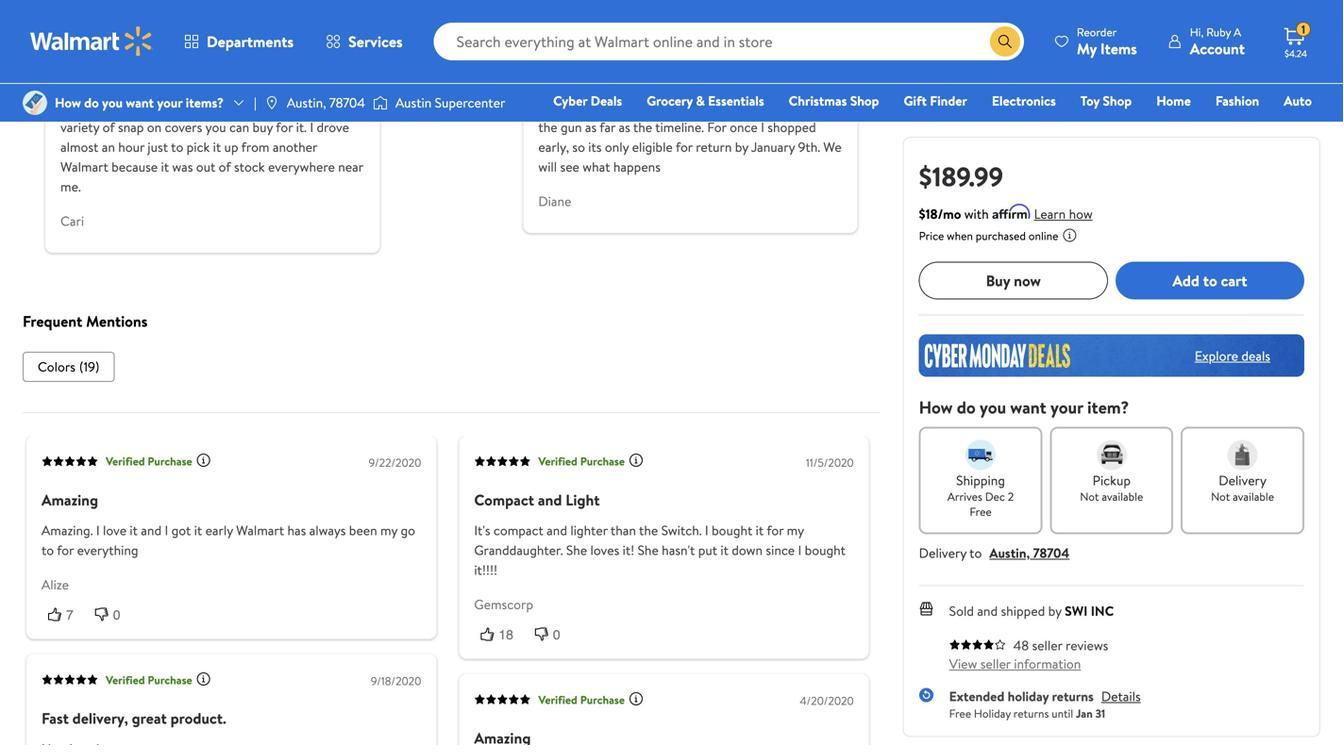 Task type: locate. For each thing, give the bounding box(es) containing it.
dec
[[985, 489, 1005, 505]]

frequent mentions
[[23, 311, 148, 332]]

to right 'just'
[[171, 138, 183, 156]]

christmas shop link
[[780, 91, 888, 111]]

of right out
[[219, 158, 231, 176]]

purchase for 11/5/2020
[[580, 453, 625, 470]]

available down the intent image for pickup
[[1102, 489, 1144, 505]]

 image left 'austin'
[[373, 93, 388, 112]]

this
[[539, 79, 561, 97]]

1 horizontal spatial an
[[606, 51, 622, 71]]

by
[[735, 138, 749, 156], [1049, 602, 1062, 621]]

78704 up sold and shipped by swi inc
[[1033, 544, 1070, 563]]

gemscorp
[[474, 595, 533, 614]]

shop for toy shop
[[1103, 92, 1132, 110]]

christmas shop
[[789, 92, 879, 110]]

0 horizontal spatial she
[[566, 541, 587, 560]]

1 horizontal spatial austin,
[[990, 544, 1030, 563]]

bought up down
[[712, 521, 753, 540]]

your up covers
[[157, 93, 183, 112]]

the inside it's compact and lighter than the switch. i bought it for my granddaughter. she loves it! she hasn't put it down since i bought it!!!!
[[639, 521, 658, 540]]

has
[[319, 98, 338, 117], [287, 521, 306, 540]]

1 horizontal spatial as
[[585, 118, 597, 137]]

departments button
[[168, 19, 310, 64]]

walmart down almost
[[60, 158, 108, 176]]

delivery for not
[[1219, 472, 1267, 490]]

until
[[1052, 706, 1074, 722]]

it right 'put' on the bottom of page
[[721, 541, 729, 560]]

0 vertical spatial love
[[203, 98, 226, 117]]

 image left coral
[[23, 91, 47, 115]]

auto registry
[[1095, 92, 1312, 136]]

by inside useless in an american home. this item is not wired for american electrical outlets. i have contacted the "distributors". i'm a little under the gun as far as the timeline. for once i shopped early, so its only eligible for return by january 9th.  we will see what happens
[[735, 138, 749, 156]]

0 horizontal spatial as
[[153, 98, 164, 117]]

my
[[381, 521, 398, 540], [787, 521, 804, 540]]

0 horizontal spatial walmart
[[60, 158, 108, 176]]

free left holiday
[[949, 706, 972, 722]]

0 vertical spatial you
[[102, 93, 123, 112]]

not inside delivery not available
[[1211, 489, 1230, 505]]

0 vertical spatial an
[[606, 51, 622, 71]]

0 horizontal spatial 78704
[[329, 93, 365, 112]]

search icon image
[[998, 34, 1013, 49]]

purchase
[[167, 14, 211, 30], [645, 14, 689, 30], [148, 453, 192, 470], [580, 453, 625, 470], [148, 672, 192, 688], [580, 692, 625, 708]]

0 horizontal spatial my
[[381, 521, 398, 540]]

0 horizontal spatial has
[[287, 521, 306, 540]]

0 horizontal spatial 0
[[113, 608, 120, 623]]

0 horizontal spatial delivery
[[919, 544, 967, 563]]

0 button right 7
[[89, 605, 136, 625]]

1 not from the left
[[1080, 489, 1099, 505]]

i left got
[[165, 521, 168, 540]]

 image for austin supercenter
[[373, 93, 388, 112]]

2 vertical spatial you
[[980, 396, 1007, 420]]

is left not
[[593, 79, 601, 97]]

0 right the 18
[[553, 628, 561, 643]]

want up snap
[[126, 93, 154, 112]]

not down the intent image for pickup
[[1080, 489, 1099, 505]]

1 vertical spatial bought
[[805, 541, 846, 560]]

for up the since
[[767, 521, 784, 540]]

available inside the pickup not available
[[1102, 489, 1144, 505]]

2 shop from the left
[[1103, 92, 1132, 110]]

out
[[196, 158, 216, 176]]

gun
[[561, 118, 582, 137]]

seller down 4.2083 stars out of 5, based on 48 seller reviews element
[[981, 655, 1011, 674]]

shopped
[[768, 118, 816, 137]]

1 vertical spatial 78704
[[1033, 544, 1070, 563]]

not inside the pickup not available
[[1080, 489, 1099, 505]]

love inside great collector's item! i already owned a regular switch, but wanted this coral switch lite as well. i love it. it is cute and has a variety of snap on covers you can buy for it. i drove almost an hour just to pick it up from another walmart because it was out of stock everywhere near me.
[[203, 98, 226, 117]]

1 horizontal spatial by
[[1049, 602, 1062, 621]]

0 horizontal spatial your
[[157, 93, 183, 112]]

1 horizontal spatial a
[[341, 98, 347, 117]]

how do you want your item?
[[919, 396, 1129, 420]]

1 horizontal spatial has
[[319, 98, 338, 117]]

free inside extended holiday returns details free holiday returns until jan 31
[[949, 706, 972, 722]]

pick
[[187, 138, 210, 156]]

i up coral
[[60, 79, 64, 97]]

as right 'lite'
[[153, 98, 164, 117]]

1 available from the left
[[1102, 489, 1144, 505]]

your left item?
[[1051, 396, 1084, 420]]

delivery
[[1219, 472, 1267, 490], [919, 544, 967, 563]]

 image
[[23, 91, 47, 115], [373, 93, 388, 112], [264, 95, 279, 110]]

american up "distributors".
[[682, 79, 736, 97]]

want
[[126, 93, 154, 112], [1011, 396, 1047, 420]]

for inside great collector's item! i already owned a regular switch, but wanted this coral switch lite as well. i love it. it is cute and has a variety of snap on covers you can buy for it. i drove almost an hour just to pick it up from another walmart because it was out of stock everywhere near me.
[[276, 118, 293, 137]]

0 horizontal spatial available
[[1102, 489, 1144, 505]]

0 vertical spatial walmart
[[60, 158, 108, 176]]

0 right 7
[[113, 608, 120, 623]]

a up drove
[[341, 98, 347, 117]]

has down this at left
[[319, 98, 338, 117]]

walmart inside great collector's item! i already owned a regular switch, but wanted this coral switch lite as well. i love it. it is cute and has a variety of snap on covers you can buy for it. i drove almost an hour just to pick it up from another walmart because it was out of stock everywhere near me.
[[60, 158, 108, 176]]

under
[[796, 98, 829, 117]]

9/22/2020
[[369, 455, 421, 471]]

1 horizontal spatial available
[[1233, 489, 1275, 505]]

mentions
[[86, 311, 148, 332]]

love
[[203, 98, 226, 117], [103, 521, 127, 540]]

1 vertical spatial by
[[1049, 602, 1062, 621]]

1 vertical spatial want
[[1011, 396, 1047, 420]]

available down intent image for delivery
[[1233, 489, 1275, 505]]

1 vertical spatial free
[[949, 706, 972, 722]]

the
[[636, 98, 655, 117], [539, 118, 558, 137], [633, 118, 653, 137], [639, 521, 658, 540]]

fashion
[[1216, 92, 1260, 110]]

1 horizontal spatial 0 button
[[529, 625, 576, 644]]

 image right |
[[264, 95, 279, 110]]

free for extended
[[949, 706, 972, 722]]

1 horizontal spatial seller
[[1032, 637, 1063, 655]]

by left the swi
[[1049, 602, 1062, 621]]

free down shipping
[[970, 504, 992, 520]]

1 horizontal spatial  image
[[264, 95, 279, 110]]

1 horizontal spatial 78704
[[1033, 544, 1070, 563]]

my inside the amazing. i love it and i got it early walmart has always been my go to for everything
[[381, 521, 398, 540]]

verified for 4/20/2020
[[538, 692, 578, 708]]

1 vertical spatial how
[[919, 396, 953, 420]]

verified purchase for 9/22/2020
[[106, 453, 192, 470]]

you left the can
[[205, 118, 226, 137]]

as right the far on the top left
[[619, 118, 630, 137]]

0 horizontal spatial 0 button
[[89, 605, 136, 625]]

austin, down 2
[[990, 544, 1030, 563]]

is right it
[[255, 98, 263, 117]]

account
[[1190, 38, 1245, 59]]

electronics
[[992, 92, 1056, 110]]

the up early,
[[539, 118, 558, 137]]

me.
[[60, 178, 81, 196]]

do up variety
[[84, 93, 99, 112]]

alize
[[42, 576, 69, 594]]

to down amazing.
[[42, 541, 54, 560]]

 image for austin, 78704
[[264, 95, 279, 110]]

1 horizontal spatial you
[[205, 118, 226, 137]]

delivery down intent image for delivery
[[1219, 472, 1267, 490]]

the right than
[[639, 521, 658, 540]]

1 horizontal spatial your
[[1051, 396, 1084, 420]]

it. up 'another'
[[296, 118, 307, 137]]

an right "in" at the left top of the page
[[606, 51, 622, 71]]

your for item?
[[1051, 396, 1084, 420]]

purchase for 9/22/2020
[[148, 453, 192, 470]]

compact
[[494, 521, 544, 540]]

0 horizontal spatial love
[[103, 521, 127, 540]]

1 vertical spatial it.
[[296, 118, 307, 137]]

bought right the since
[[805, 541, 846, 560]]

by down once
[[735, 138, 749, 156]]

buy now
[[986, 270, 1041, 291]]

i right once
[[761, 118, 765, 137]]

bought
[[712, 521, 753, 540], [805, 541, 846, 560]]

free for shipping
[[970, 504, 992, 520]]

1 vertical spatial of
[[219, 158, 231, 176]]

with
[[965, 205, 989, 223]]

to left cart
[[1204, 270, 1218, 291]]

78704
[[329, 93, 365, 112], [1033, 544, 1070, 563]]

0 horizontal spatial of
[[103, 118, 115, 137]]

0 button right the 18
[[529, 625, 576, 644]]

2 horizontal spatial a
[[757, 98, 763, 117]]

78704 up drove
[[329, 93, 365, 112]]

you left 'lite'
[[102, 93, 123, 112]]

only
[[605, 138, 629, 156]]

items
[[1101, 38, 1137, 59]]

you up intent image for shipping
[[980, 396, 1007, 420]]

0 vertical spatial is
[[593, 79, 601, 97]]

swi
[[1065, 602, 1088, 621]]

was
[[172, 158, 193, 176]]

0 vertical spatial 78704
[[329, 93, 365, 112]]

0 horizontal spatial you
[[102, 93, 123, 112]]

1 horizontal spatial shop
[[1103, 92, 1132, 110]]

2 horizontal spatial  image
[[373, 93, 388, 112]]

this
[[315, 79, 335, 97]]

your for items?
[[157, 93, 183, 112]]

and inside great collector's item! i already owned a regular switch, but wanted this coral switch lite as well. i love it. it is cute and has a variety of snap on covers you can buy for it. i drove almost an hour just to pick it up from another walmart because it was out of stock everywhere near me.
[[295, 98, 316, 117]]

amazing
[[42, 490, 98, 511]]

because
[[112, 158, 158, 176]]

verified
[[125, 14, 164, 30], [603, 14, 642, 30], [106, 453, 145, 470], [538, 453, 578, 470], [106, 672, 145, 688], [538, 692, 578, 708]]

1 vertical spatial love
[[103, 521, 127, 540]]

available inside delivery not available
[[1233, 489, 1275, 505]]

0 vertical spatial free
[[970, 504, 992, 520]]

she down lighter on the bottom left of the page
[[566, 541, 587, 560]]

0 horizontal spatial an
[[102, 138, 115, 156]]

hi, ruby a account
[[1190, 24, 1245, 59]]

of
[[103, 118, 115, 137], [219, 158, 231, 176]]

list item
[[23, 352, 115, 382]]

delivery for to
[[919, 544, 967, 563]]

to
[[171, 138, 183, 156], [1204, 270, 1218, 291], [42, 541, 54, 560], [970, 544, 982, 563]]

austin, up drove
[[287, 93, 326, 112]]

seller right 48
[[1032, 637, 1063, 655]]

amazing.
[[42, 521, 93, 540]]

has inside great collector's item! i already owned a regular switch, but wanted this coral switch lite as well. i love it. it is cute and has a variety of snap on covers you can buy for it. i drove almost an hour just to pick it up from another walmart because it was out of stock everywhere near me.
[[319, 98, 338, 117]]

shop right christmas at the right
[[850, 92, 879, 110]]

an left hour
[[102, 138, 115, 156]]

love inside the amazing. i love it and i got it early walmart has always been my go to for everything
[[103, 521, 127, 540]]

0 horizontal spatial it.
[[229, 98, 240, 117]]

1 vertical spatial you
[[205, 118, 226, 137]]

0 horizontal spatial do
[[84, 93, 99, 112]]

0 horizontal spatial bought
[[712, 521, 753, 540]]

another
[[273, 138, 317, 156]]

delivery inside delivery not available
[[1219, 472, 1267, 490]]

1 vertical spatial delivery
[[919, 544, 967, 563]]

fast
[[42, 709, 69, 729]]

walmart right early
[[236, 521, 284, 540]]

how up arrives
[[919, 396, 953, 420]]

0 vertical spatial want
[[126, 93, 154, 112]]

0 horizontal spatial is
[[255, 98, 263, 117]]

grocery & essentials
[[647, 92, 764, 110]]

seller
[[1032, 637, 1063, 655], [981, 655, 1011, 674]]

0 horizontal spatial want
[[126, 93, 154, 112]]

0 vertical spatial american
[[626, 51, 689, 71]]

and left lighter on the bottom left of the page
[[547, 521, 567, 540]]

great
[[60, 51, 98, 71]]

not down intent image for delivery
[[1211, 489, 1230, 505]]

free inside shipping arrives dec 2 free
[[970, 504, 992, 520]]

2 my from the left
[[787, 521, 804, 540]]

0 horizontal spatial by
[[735, 138, 749, 156]]

returns left the 31
[[1052, 688, 1094, 706]]

one debit
[[1168, 118, 1231, 136]]

shop for christmas shop
[[850, 92, 879, 110]]

buy
[[253, 118, 273, 137]]

i up "everything"
[[96, 521, 100, 540]]

sold
[[949, 602, 974, 621]]

do up intent image for shipping
[[957, 396, 976, 420]]

you for how do you want your item?
[[980, 396, 1007, 420]]

love down "switch,"
[[203, 98, 226, 117]]

how up variety
[[55, 93, 81, 112]]

0 vertical spatial how
[[55, 93, 81, 112]]

compact
[[474, 490, 534, 511]]

as
[[153, 98, 164, 117], [585, 118, 597, 137], [619, 118, 630, 137]]

1 horizontal spatial she
[[638, 541, 659, 560]]

want left item?
[[1011, 396, 1047, 420]]

0 horizontal spatial seller
[[981, 655, 1011, 674]]

registry link
[[1086, 117, 1152, 137]]

and right sold in the right bottom of the page
[[977, 602, 998, 621]]

1 vertical spatial austin,
[[990, 544, 1030, 563]]

1 horizontal spatial how
[[919, 396, 953, 420]]

is inside useless in an american home. this item is not wired for american electrical outlets. i have contacted the "distributors". i'm a little under the gun as far as the timeline. for once i shopped early, so its only eligible for return by january 9th.  we will see what happens
[[593, 79, 601, 97]]

returns left the until
[[1014, 706, 1049, 722]]

inc
[[1091, 602, 1114, 621]]

gift finder
[[904, 92, 968, 110]]

it.
[[229, 98, 240, 117], [296, 118, 307, 137]]

0 vertical spatial 0
[[113, 608, 120, 623]]

1 horizontal spatial is
[[593, 79, 601, 97]]

1 vertical spatial an
[[102, 138, 115, 156]]

1 horizontal spatial of
[[219, 158, 231, 176]]

0 horizontal spatial how
[[55, 93, 81, 112]]

0 horizontal spatial not
[[1080, 489, 1099, 505]]

1 vertical spatial 0
[[553, 628, 561, 643]]

once
[[730, 118, 758, 137]]

she right it!
[[638, 541, 659, 560]]

list item containing colors
[[23, 352, 115, 382]]

2 horizontal spatial you
[[980, 396, 1007, 420]]

a right i'm
[[757, 98, 763, 117]]

coral
[[60, 98, 89, 117]]

0 vertical spatial by
[[735, 138, 749, 156]]

you for how do you want your items?
[[102, 93, 123, 112]]

explore
[[1195, 347, 1239, 365]]

1 vertical spatial american
[[682, 79, 736, 97]]

for down the "cute" at the left top
[[276, 118, 293, 137]]

toy shop link
[[1072, 91, 1141, 111]]

verified for 9/18/2020
[[106, 672, 145, 688]]

1 horizontal spatial do
[[957, 396, 976, 420]]

1 horizontal spatial bought
[[805, 541, 846, 560]]

1 horizontal spatial delivery
[[1219, 472, 1267, 490]]

do for how do you want your item?
[[957, 396, 976, 420]]

0 vertical spatial 0 button
[[89, 605, 136, 625]]

0 vertical spatial has
[[319, 98, 338, 117]]

has left always
[[287, 521, 306, 540]]

and down wanted
[[295, 98, 316, 117]]

0 horizontal spatial  image
[[23, 91, 47, 115]]

for down amazing.
[[57, 541, 74, 560]]

on
[[147, 118, 162, 137]]

a
[[152, 79, 159, 97], [341, 98, 347, 117], [757, 98, 763, 117]]

of down switch
[[103, 118, 115, 137]]

1 vertical spatial is
[[255, 98, 263, 117]]

a right owned
[[152, 79, 159, 97]]

$18/mo
[[919, 205, 961, 223]]

delivery,
[[72, 709, 128, 729]]

1 horizontal spatial it.
[[296, 118, 307, 137]]

1 my from the left
[[381, 521, 398, 540]]

0 vertical spatial it.
[[229, 98, 240, 117]]

Walmart Site-Wide search field
[[434, 23, 1024, 60]]

add to cart button
[[1116, 262, 1305, 300]]

and inside the amazing. i love it and i got it early walmart has always been my go to for everything
[[141, 521, 162, 540]]

1 she from the left
[[566, 541, 587, 560]]

regular
[[162, 79, 202, 97]]

it!!!!
[[474, 561, 498, 579]]

as inside great collector's item! i already owned a regular switch, but wanted this coral switch lite as well. i love it. it is cute and has a variety of snap on covers you can buy for it. i drove almost an hour just to pick it up from another walmart because it was out of stock everywhere near me.
[[153, 98, 164, 117]]

delivery down arrives
[[919, 544, 967, 563]]

1 vertical spatial your
[[1051, 396, 1084, 420]]

1 vertical spatial 0 button
[[529, 625, 576, 644]]

and inside it's compact and lighter than the switch. i bought it for my granddaughter. she loves it! she hasn't put it down since i bought it!!!!
[[547, 521, 567, 540]]

0 vertical spatial your
[[157, 93, 183, 112]]

0 vertical spatial do
[[84, 93, 99, 112]]

how
[[55, 93, 81, 112], [919, 396, 953, 420]]

1 vertical spatial do
[[957, 396, 976, 420]]

my up the since
[[787, 521, 804, 540]]

1 vertical spatial walmart
[[236, 521, 284, 540]]

1 horizontal spatial walmart
[[236, 521, 284, 540]]

item!
[[173, 51, 207, 71]]

1 shop from the left
[[850, 92, 879, 110]]

1 vertical spatial has
[[287, 521, 306, 540]]

verified purchase information image
[[196, 453, 211, 468], [629, 453, 644, 468], [196, 672, 211, 687], [629, 692, 644, 707]]

american up wired
[[626, 51, 689, 71]]

2 not from the left
[[1211, 489, 1230, 505]]

purchase for 4/20/2020
[[580, 692, 625, 708]]

1 horizontal spatial my
[[787, 521, 804, 540]]

purchased
[[976, 228, 1026, 244]]

walmart inside the amazing. i love it and i got it early walmart has always been my go to for everything
[[236, 521, 284, 540]]

0 vertical spatial delivery
[[1219, 472, 1267, 490]]

shop up registry
[[1103, 92, 1132, 110]]

verified purchase for 9/18/2020
[[106, 672, 192, 688]]

and left got
[[141, 521, 162, 540]]

1 horizontal spatial 0
[[553, 628, 561, 643]]

already
[[67, 79, 108, 97]]

1 horizontal spatial not
[[1211, 489, 1230, 505]]

love up "everything"
[[103, 521, 127, 540]]

verified purchase for 11/5/2020
[[538, 453, 625, 470]]

as left the far on the top left
[[585, 118, 597, 137]]

it. left it
[[229, 98, 240, 117]]

loves
[[591, 541, 620, 560]]

 image for how do you want your items?
[[23, 91, 47, 115]]

grocery
[[647, 92, 693, 110]]

1 horizontal spatial want
[[1011, 396, 1047, 420]]

2 available from the left
[[1233, 489, 1275, 505]]

my left go
[[381, 521, 398, 540]]

i'm
[[737, 98, 754, 117]]

she
[[566, 541, 587, 560], [638, 541, 659, 560]]

want for items?
[[126, 93, 154, 112]]

return
[[696, 138, 732, 156]]

an inside useless in an american home. this item is not wired for american electrical outlets. i have contacted the "distributors". i'm a little under the gun as far as the timeline. for once i shopped early, so its only eligible for return by january 9th.  we will see what happens
[[606, 51, 622, 71]]



Task type: vqa. For each thing, say whether or not it's contained in the screenshot.
Hi, Noah L Account
no



Task type: describe. For each thing, give the bounding box(es) containing it.
far
[[600, 118, 616, 137]]

items?
[[186, 93, 224, 112]]

but
[[248, 79, 267, 97]]

legal information image
[[1063, 228, 1078, 243]]

0 button for compact and light
[[529, 625, 576, 644]]

verified purchase for 4/20/2020
[[538, 692, 625, 708]]

my inside it's compact and lighter than the switch. i bought it for my granddaughter. she loves it! she hasn't put it down since i bought it!!!!
[[787, 521, 804, 540]]

always
[[309, 521, 346, 540]]

1 horizontal spatial returns
[[1052, 688, 1094, 706]]

the up eligible
[[633, 118, 653, 137]]

the down wired
[[636, 98, 655, 117]]

go
[[401, 521, 415, 540]]

lite
[[132, 98, 150, 117]]

well.
[[168, 98, 193, 117]]

almost
[[60, 138, 99, 156]]

home
[[1157, 92, 1191, 110]]

0 vertical spatial bought
[[712, 521, 753, 540]]

0 for compact and light
[[553, 628, 561, 643]]

add to cart
[[1173, 270, 1248, 291]]

how for how do you want your item?
[[919, 396, 953, 420]]

for down timeline.
[[676, 138, 693, 156]]

useless
[[539, 51, 587, 71]]

0 button for amazing
[[89, 605, 136, 625]]

have
[[545, 98, 572, 117]]

to inside great collector's item! i already owned a regular switch, but wanted this coral switch lite as well. i love it. it is cute and has a variety of snap on covers you can buy for it. i drove almost an hour just to pick it up from another walmart because it was out of stock everywhere near me.
[[171, 138, 183, 156]]

how for how do you want your items?
[[55, 93, 81, 112]]

it up down
[[756, 521, 764, 540]]

0 vertical spatial of
[[103, 118, 115, 137]]

has inside the amazing. i love it and i got it early walmart has always been my go to for everything
[[287, 521, 306, 540]]

cyber monday deals image
[[919, 335, 1305, 377]]

i right well.
[[196, 98, 199, 117]]

great
[[132, 709, 167, 729]]

0 horizontal spatial returns
[[1014, 706, 1049, 722]]

(19)
[[79, 358, 99, 376]]

seller for 48
[[1032, 637, 1063, 655]]

toy shop
[[1081, 92, 1132, 110]]

i left have
[[539, 98, 542, 117]]

and left light
[[538, 490, 562, 511]]

compact and light
[[474, 490, 600, 511]]

christmas
[[789, 92, 847, 110]]

deals
[[1242, 347, 1271, 365]]

1
[[1302, 21, 1306, 37]]

will
[[539, 158, 557, 176]]

verified for 9/22/2020
[[106, 453, 145, 470]]

is inside great collector's item! i already owned a regular switch, but wanted this coral switch lite as well. i love it. it is cute and has a variety of snap on covers you can buy for it. i drove almost an hour just to pick it up from another walmart because it was out of stock everywhere near me.
[[255, 98, 263, 117]]

9/18/2020
[[371, 674, 421, 690]]

an inside great collector's item! i already owned a regular switch, but wanted this coral switch lite as well. i love it. it is cute and has a variety of snap on covers you can buy for it. i drove almost an hour just to pick it up from another walmart because it was out of stock everywhere near me.
[[102, 138, 115, 156]]

2 horizontal spatial as
[[619, 118, 630, 137]]

information
[[1014, 655, 1081, 674]]

fast delivery, great product.
[[42, 709, 226, 729]]

one
[[1168, 118, 1196, 136]]

walmart image
[[30, 26, 153, 57]]

seller for view
[[981, 655, 1011, 674]]

7 button
[[42, 605, 89, 625]]

got
[[171, 521, 191, 540]]

than
[[611, 521, 636, 540]]

snap
[[118, 118, 144, 137]]

grocery & essentials link
[[638, 91, 773, 111]]

eligible
[[632, 138, 673, 156]]

view seller information link
[[949, 655, 1081, 674]]

$4.24
[[1285, 47, 1308, 60]]

18 button
[[474, 625, 529, 644]]

covers
[[165, 118, 202, 137]]

ruby
[[1207, 24, 1231, 40]]

intent image for pickup image
[[1097, 440, 1127, 471]]

granddaughter.
[[474, 541, 563, 560]]

price when purchased online
[[919, 228, 1059, 244]]

arrives
[[948, 489, 983, 505]]

available for delivery
[[1233, 489, 1275, 505]]

it
[[243, 98, 252, 117]]

intent image for delivery image
[[1228, 440, 1258, 471]]

4.2083 stars out of 5, based on 48 seller reviews element
[[949, 640, 1006, 651]]

it left was
[[161, 158, 169, 176]]

holiday
[[974, 706, 1011, 722]]

you inside great collector's item! i already owned a regular switch, but wanted this coral switch lite as well. i love it. it is cute and has a variety of snap on covers you can buy for it. i drove almost an hour just to pick it up from another walmart because it was out of stock everywhere near me.
[[205, 118, 226, 137]]

2 she from the left
[[638, 541, 659, 560]]

i left drove
[[310, 118, 314, 137]]

it right got
[[194, 521, 202, 540]]

verified purchase information image for fast delivery, great product.
[[196, 672, 211, 687]]

reviews
[[1066, 637, 1109, 655]]

how do you want your items?
[[55, 93, 224, 112]]

affirm image
[[993, 204, 1031, 219]]

finder
[[930, 92, 968, 110]]

do for how do you want your items?
[[84, 93, 99, 112]]

available for pickup
[[1102, 489, 1144, 505]]

reorder
[[1077, 24, 1117, 40]]

services button
[[310, 19, 419, 64]]

auto
[[1284, 92, 1312, 110]]

for
[[707, 118, 727, 137]]

wanted
[[270, 79, 312, 97]]

for inside the amazing. i love it and i got it early walmart has always been my go to for everything
[[57, 541, 74, 560]]

to inside button
[[1204, 270, 1218, 291]]

verified purchase information image for compact and light
[[629, 453, 644, 468]]

Search search field
[[434, 23, 1024, 60]]

i right the since
[[798, 541, 802, 560]]

purchase for 9/18/2020
[[148, 672, 192, 688]]

hi,
[[1190, 24, 1204, 40]]

it left up
[[213, 138, 221, 156]]

not
[[605, 79, 624, 97]]

48
[[1014, 637, 1029, 655]]

hour
[[118, 138, 145, 156]]

its
[[588, 138, 602, 156]]

not for delivery
[[1211, 489, 1230, 505]]

0 horizontal spatial austin,
[[287, 93, 326, 112]]

put
[[698, 541, 718, 560]]

i up 'put' on the bottom of page
[[705, 521, 709, 540]]

home link
[[1148, 91, 1200, 111]]

31
[[1096, 706, 1106, 722]]

walmart+ link
[[1248, 117, 1321, 137]]

explore deals
[[1195, 347, 1271, 365]]

holiday
[[1008, 688, 1049, 706]]

extended
[[949, 688, 1005, 706]]

lighter
[[571, 521, 608, 540]]

intent image for shipping image
[[966, 440, 996, 471]]

austin
[[396, 93, 432, 112]]

not for pickup
[[1080, 489, 1099, 505]]

details
[[1102, 688, 1141, 706]]

switch,
[[205, 79, 245, 97]]

what
[[583, 158, 610, 176]]

online
[[1029, 228, 1059, 244]]

for right wired
[[662, 79, 679, 97]]

0 for amazing
[[113, 608, 120, 623]]

departments
[[207, 31, 294, 52]]

item?
[[1088, 396, 1129, 420]]

early,
[[539, 138, 569, 156]]

from
[[241, 138, 270, 156]]

it up "everything"
[[130, 521, 138, 540]]

verified purchase information image for amazing
[[196, 453, 211, 468]]

collector's
[[101, 51, 169, 71]]

it!
[[623, 541, 635, 560]]

see
[[560, 158, 580, 176]]

great collector's item! i already owned a regular switch, but wanted this coral switch lite as well. i love it. it is cute and has a variety of snap on covers you can buy for it. i drove almost an hour just to pick it up from another walmart because it was out of stock everywhere near me.
[[60, 51, 363, 196]]

toy
[[1081, 92, 1100, 110]]

to left austin, 78704 button
[[970, 544, 982, 563]]

deals
[[591, 92, 622, 110]]

4/20/2020
[[800, 694, 854, 710]]

for inside it's compact and lighter than the switch. i bought it for my granddaughter. she loves it! she hasn't put it down since i bought it!!!!
[[767, 521, 784, 540]]

48 seller reviews
[[1014, 637, 1109, 655]]

0 horizontal spatial a
[[152, 79, 159, 97]]

verified for 11/5/2020
[[538, 453, 578, 470]]

timeline.
[[655, 118, 704, 137]]

essentials
[[708, 92, 764, 110]]

want for item?
[[1011, 396, 1047, 420]]

to inside the amazing. i love it and i got it early walmart has always been my go to for everything
[[42, 541, 54, 560]]

registry
[[1095, 118, 1143, 136]]

a inside useless in an american home. this item is not wired for american electrical outlets. i have contacted the "distributors". i'm a little under the gun as far as the timeline. for once i shopped early, so its only eligible for return by january 9th.  we will see what happens
[[757, 98, 763, 117]]

outlets.
[[796, 79, 838, 97]]

jan
[[1076, 706, 1093, 722]]



